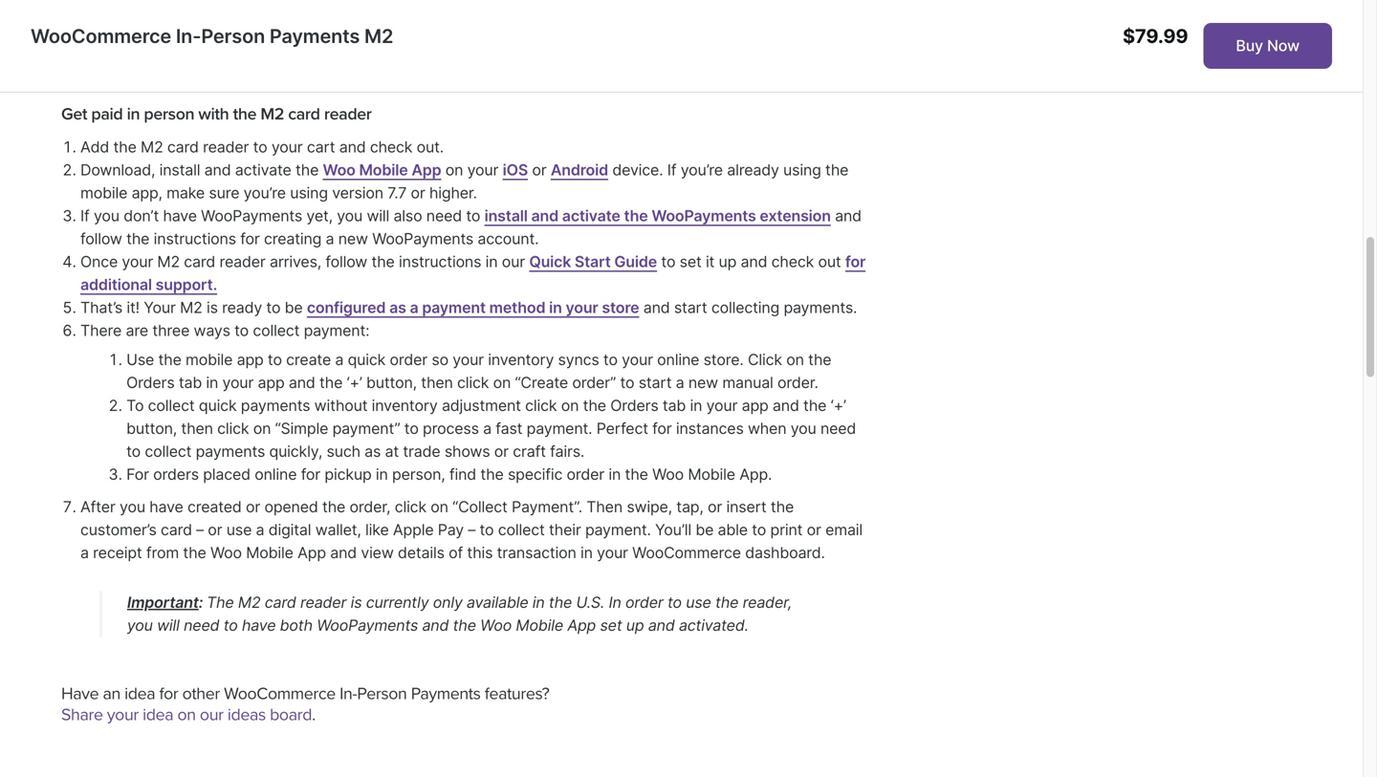 Task type: locate. For each thing, give the bounding box(es) containing it.
you left "don't"
[[94, 206, 119, 225]]

as down payment"
[[365, 442, 381, 461]]

1 horizontal spatial at
[[385, 442, 399, 461]]

to down 'get paid in person with the m2 card reader' in the left top of the page
[[253, 137, 267, 156]]

1 vertical spatial payment.
[[585, 521, 651, 539]]

0 horizontal spatial as
[[365, 442, 381, 461]]

and up the "download, install and activate the woo mobile app on your ios or android device."
[[339, 137, 366, 156]]

app inside lower fees starting at 2.6% + $.10. learn more connects through your woo mobile app , not a headphones jack.
[[340, 33, 370, 52]]

apple
[[393, 521, 434, 539]]

and up sure
[[204, 160, 231, 179]]

0 horizontal spatial payments
[[270, 24, 360, 48]]

2 horizontal spatial woocommerce
[[632, 544, 741, 562]]

on inside have an idea for other woocommerce in-person payments features? share your idea on our ideas board .
[[177, 705, 196, 725]]

up right it
[[719, 252, 737, 271]]

reader inside the m2 card reader is currently only available in the u.s. in order to use the reader, you will need to have both woopayments and the woo mobile app set up and activated.
[[300, 594, 346, 612]]

and down order.
[[773, 396, 799, 415]]

app
[[237, 350, 264, 369], [258, 373, 285, 392], [742, 396, 768, 415]]

is for currently
[[351, 594, 362, 612]]

and inside and follow the instructions for creating a new woopayments account.
[[835, 206, 862, 225]]

in inside after you have created or opened the order, click on "collect payment". then swipe, tap, or insert the customer's card – or use a digital wallet, like apple pay – to collect their payment. you'll be able to print or email a receipt from the woo mobile app and view details of this transaction in your woocommerce dashboard.
[[580, 544, 593, 562]]

is inside the m2 card reader is currently only available in the u.s. in order to use the reader, you will need to have both woopayments and the woo mobile app set up and activated.
[[351, 594, 362, 612]]

on left "simple
[[253, 419, 271, 438]]

a up the instances
[[676, 373, 684, 392]]

or inside if you're already using the mobile app, make sure you're using version 7.7 or higher.
[[411, 183, 425, 202]]

u.s.
[[576, 594, 605, 612]]

without
[[314, 396, 368, 415]]

0 horizontal spatial new
[[338, 229, 368, 248]]

– down the created
[[196, 521, 204, 539]]

add the m2 card reader to your cart and check out.
[[80, 137, 444, 156]]

0 vertical spatial use
[[226, 521, 252, 539]]

is up ways
[[206, 298, 218, 317]]

you're
[[681, 160, 723, 179], [244, 183, 286, 202]]

you're left already
[[681, 160, 723, 179]]

1 horizontal spatial tab
[[663, 396, 686, 415]]

extension
[[760, 206, 831, 225]]

0 horizontal spatial mobile
[[80, 183, 127, 202]]

payment. up the fairs.
[[527, 419, 592, 438]]

use
[[226, 521, 252, 539], [686, 594, 711, 612]]

payments
[[241, 396, 310, 415], [196, 442, 265, 461]]

card
[[288, 104, 320, 124], [167, 137, 199, 156], [184, 252, 215, 271], [161, 521, 192, 539], [265, 594, 296, 612]]

so
[[432, 350, 448, 369]]

jack.
[[510, 33, 542, 52]]

1 horizontal spatial be
[[696, 521, 714, 539]]

be inside after you have created or opened the order, click on "collect payment". then swipe, tap, or insert the customer's card – or use a digital wallet, like apple pay – to collect their payment. you'll be able to print or email a receipt from the woo mobile app and view details of this transaction in your woocommerce dashboard.
[[696, 521, 714, 539]]

or inside use the mobile app to create a quick order so your inventory syncs to your online store. click on the orders tab in your app and the '+' button, then click on "create order" to start a new manual order. to collect quick payments without inventory adjustment click on the orders tab in your app and the '+' button, then click on "simple payment" to process a fast payment. perfect for instances when you need to collect payments quickly, such as at trade shows or craft fairs. for orders placed online for pickup in person, find the specific order in the woo mobile app.
[[494, 442, 509, 461]]

instructions down and follow the instructions for creating a new woopayments account.
[[399, 252, 481, 271]]

in inside the m2 card reader is currently only available in the u.s. in order to use the reader, you will need to have both woopayments and the woo mobile app set up and activated.
[[532, 594, 545, 612]]

0 vertical spatial as
[[389, 298, 406, 317]]

the up extension
[[825, 160, 848, 179]]

online down quickly,
[[255, 465, 297, 484]]

woo down the created
[[210, 544, 242, 562]]

0 horizontal spatial start
[[638, 373, 672, 392]]

payment".
[[512, 498, 582, 516]]

at inside lower fees starting at 2.6% + $.10. learn more connects through your woo mobile app , not a headphones jack.
[[223, 10, 237, 29]]

button, up payment"
[[366, 373, 417, 392]]

1 horizontal spatial follow
[[325, 252, 367, 271]]

woopayments inside and follow the instructions for creating a new woopayments account.
[[372, 229, 473, 248]]

1 horizontal spatial if
[[667, 160, 676, 179]]

to up activated. at the bottom of the page
[[667, 594, 682, 612]]

1 vertical spatial woocommerce
[[632, 544, 741, 562]]

woocommerce
[[31, 24, 171, 48], [632, 544, 741, 562], [224, 683, 336, 704]]

once your m2 card reader arrives, follow the instructions in our quick start guide to set it up and check out
[[80, 252, 845, 271]]

0 vertical spatial payment.
[[527, 419, 592, 438]]

0 horizontal spatial orders
[[126, 373, 175, 392]]

for right the out
[[845, 252, 866, 271]]

order
[[390, 350, 428, 369], [567, 465, 604, 484], [625, 594, 663, 612]]

our down other
[[200, 705, 223, 725]]

woo up swipe,
[[652, 465, 684, 484]]

1 vertical spatial in-
[[340, 683, 357, 704]]

in down account.
[[485, 252, 498, 271]]

– right pay
[[468, 521, 475, 539]]

1 vertical spatial order
[[567, 465, 604, 484]]

orders
[[126, 373, 175, 392], [610, 396, 658, 415]]

new down version
[[338, 229, 368, 248]]

woo down available
[[480, 616, 512, 635]]

1 horizontal spatial inventory
[[488, 350, 554, 369]]

0 vertical spatial install
[[159, 160, 200, 179]]

0 horizontal spatial use
[[226, 521, 252, 539]]

your inside after you have created or opened the order, click on "collect payment". then swipe, tap, or insert the customer's card – or use a digital wallet, like apple pay – to collect their payment. you'll be able to print or email a receipt from the woo mobile app and view details of this transaction in your woocommerce dashboard.
[[597, 544, 628, 562]]

card inside the m2 card reader is currently only available in the u.s. in order to use the reader, you will need to have both woopayments and the woo mobile app set up and activated.
[[265, 594, 296, 612]]

syncs
[[558, 350, 599, 369]]

mobile inside use the mobile app to create a quick order so your inventory syncs to your online store. click on the orders tab in your app and the '+' button, then click on "create order" to start a new manual order. to collect quick payments without inventory adjustment click on the orders tab in your app and the '+' button, then click on "simple payment" to process a fast payment. perfect for instances when you need to collect payments quickly, such as at trade shows or craft fairs. for orders placed online for pickup in person, find the specific order in the woo mobile app.
[[186, 350, 233, 369]]

or right 7.7
[[411, 183, 425, 202]]

be down the tap,
[[696, 521, 714, 539]]

at left the 2.6%
[[223, 10, 237, 29]]

$.10.
[[293, 10, 326, 29]]

through
[[154, 33, 211, 52]]

woopayments down "also"
[[372, 229, 473, 248]]

1 horizontal spatial you're
[[681, 160, 723, 179]]

1 vertical spatial app
[[258, 373, 285, 392]]

tab up the instances
[[663, 396, 686, 415]]

0 vertical spatial orders
[[126, 373, 175, 392]]

instructions
[[154, 229, 236, 248], [399, 252, 481, 271]]

0 vertical spatial start
[[674, 298, 707, 317]]

1 vertical spatial tab
[[663, 396, 686, 415]]

order,
[[350, 498, 391, 516]]

0 horizontal spatial you're
[[244, 183, 286, 202]]

0 vertical spatial order
[[390, 350, 428, 369]]

0 horizontal spatial button,
[[126, 419, 177, 438]]

that's
[[80, 298, 122, 317]]

trade
[[403, 442, 440, 461]]

ios
[[503, 160, 528, 179]]

payments up "simple
[[241, 396, 310, 415]]

their
[[549, 521, 581, 539]]

m2 inside the m2 card reader is currently only available in the u.s. in order to use the reader, you will need to have both woopayments and the woo mobile app set up and activated.
[[238, 594, 261, 612]]

1 horizontal spatial instructions
[[399, 252, 481, 271]]

install up make
[[159, 160, 200, 179]]

0 horizontal spatial will
[[157, 616, 180, 635]]

at left trade
[[385, 442, 399, 461]]

woopayments down currently
[[317, 616, 418, 635]]

0 vertical spatial instructions
[[154, 229, 236, 248]]

2 vertical spatial need
[[184, 616, 219, 635]]

will
[[367, 206, 389, 225], [157, 616, 180, 635]]

be down arrives,
[[285, 298, 303, 317]]

your
[[215, 33, 248, 52], [271, 137, 303, 156], [467, 160, 498, 179], [122, 252, 153, 271], [566, 298, 598, 317], [453, 350, 484, 369], [622, 350, 653, 369], [222, 373, 254, 392], [706, 396, 738, 415], [597, 544, 628, 562], [107, 705, 139, 725]]

app down digital
[[297, 544, 326, 562]]

0 horizontal spatial at
[[223, 10, 237, 29]]

you're right sure
[[244, 183, 286, 202]]

if inside if you're already using the mobile app, make sure you're using version 7.7 or higher.
[[667, 160, 676, 179]]

on up pay
[[431, 498, 448, 516]]

0 horizontal spatial woocommerce
[[31, 24, 171, 48]]

2 vertical spatial woocommerce
[[224, 683, 336, 704]]

app.
[[739, 465, 772, 484]]

at
[[223, 10, 237, 29], [385, 442, 399, 461]]

install up account.
[[484, 206, 528, 225]]

0 horizontal spatial follow
[[80, 229, 122, 248]]

0 horizontal spatial order
[[390, 350, 428, 369]]

opened
[[264, 498, 318, 516]]

order left so
[[390, 350, 428, 369]]

mobile
[[287, 33, 336, 52], [359, 160, 408, 179], [688, 465, 735, 484], [246, 544, 293, 562], [516, 616, 563, 635]]

0 horizontal spatial '+'
[[347, 373, 362, 392]]

activated.
[[679, 616, 749, 635]]

0 horizontal spatial quick
[[199, 396, 237, 415]]

1 vertical spatial inventory
[[372, 396, 438, 415]]

this
[[467, 544, 493, 562]]

follow up once
[[80, 229, 122, 248]]

woo down cart
[[323, 160, 355, 179]]

details
[[398, 544, 444, 562]]

with
[[198, 104, 229, 124]]

and right it
[[741, 252, 767, 271]]

the down "also"
[[371, 252, 395, 271]]

1 vertical spatial need
[[820, 419, 856, 438]]

woocommerce down the you'll
[[632, 544, 741, 562]]

0 vertical spatial at
[[223, 10, 237, 29]]

on up higher. on the left top of the page
[[445, 160, 463, 179]]

woo inside use the mobile app to create a quick order so your inventory syncs to your online store. click on the orders tab in your app and the '+' button, then click on "create order" to start a new manual order. to collect quick payments without inventory adjustment click on the orders tab in your app and the '+' button, then click on "simple payment" to process a fast payment. perfect for instances when you need to collect payments quickly, such as at trade shows or craft fairs. for orders placed online for pickup in person, find the specific order in the woo mobile app.
[[652, 465, 684, 484]]

card inside after you have created or opened the order, click on "collect payment". then swipe, tap, or insert the customer's card – or use a digital wallet, like apple pay – to collect their payment. you'll be able to print or email a receipt from the woo mobile app and view details of this transaction in your woocommerce dashboard.
[[161, 521, 192, 539]]

is left currently
[[351, 594, 362, 612]]

a
[[405, 33, 414, 52], [326, 229, 334, 248], [410, 298, 418, 317], [335, 350, 344, 369], [676, 373, 684, 392], [483, 419, 491, 438], [256, 521, 264, 539], [80, 544, 89, 562]]

0 horizontal spatial set
[[600, 616, 622, 635]]

woocommerce inside after you have created or opened the order, click on "collect payment". then swipe, tap, or insert the customer's card – or use a digital wallet, like apple pay – to collect their payment. you'll be able to print or email a receipt from the woo mobile app and view details of this transaction in your woocommerce dashboard.
[[632, 544, 741, 562]]

1 vertical spatial '+'
[[831, 396, 846, 415]]

mobile down ways
[[186, 350, 233, 369]]

have left both
[[242, 616, 276, 635]]

0 vertical spatial woocommerce
[[31, 24, 171, 48]]

at inside use the mobile app to create a quick order so your inventory syncs to your online store. click on the orders tab in your app and the '+' button, then click on "create order" to start a new manual order. to collect quick payments without inventory adjustment click on the orders tab in your app and the '+' button, then click on "simple payment" to process a fast payment. perfect for instances when you need to collect payments quickly, such as at trade shows or craft fairs. for orders placed online for pickup in person, find the specific order in the woo mobile app.
[[385, 442, 399, 461]]

1 horizontal spatial –
[[468, 521, 475, 539]]

and inside after you have created or opened the order, click on "collect payment". then swipe, tap, or insert the customer's card – or use a digital wallet, like apple pay – to collect their payment. you'll be able to print or email a receipt from the woo mobile app and view details of this transaction in your woocommerce dashboard.
[[330, 544, 357, 562]]

1 horizontal spatial online
[[657, 350, 699, 369]]

woocommerce inside have an idea for other woocommerce in-person payments features? share your idea on our ideas board .
[[224, 683, 336, 704]]

on
[[445, 160, 463, 179], [786, 350, 804, 369], [493, 373, 511, 392], [561, 396, 579, 415], [253, 419, 271, 438], [431, 498, 448, 516], [177, 705, 196, 725]]

1 vertical spatial have
[[149, 498, 183, 516]]

method
[[489, 298, 545, 317]]

also
[[393, 206, 422, 225]]

0 vertical spatial payments
[[270, 24, 360, 48]]

mobile up the tap,
[[688, 465, 735, 484]]

mobile inside lower fees starting at 2.6% + $.10. learn more connects through your woo mobile app , not a headphones jack.
[[287, 33, 336, 52]]

app down there are three ways to collect payment:
[[237, 350, 264, 369]]

create
[[286, 350, 331, 369]]

0 horizontal spatial our
[[200, 705, 223, 725]]

1 horizontal spatial orders
[[610, 396, 658, 415]]

click inside after you have created or opened the order, click on "collect payment". then swipe, tap, or insert the customer's card – or use a digital wallet, like apple pay – to collect their payment. you'll be able to print or email a receipt from the woo mobile app and view details of this transaction in your woocommerce dashboard.
[[395, 498, 426, 516]]

2 horizontal spatial need
[[820, 419, 856, 438]]

0 vertical spatial check
[[370, 137, 412, 156]]

payments left ,
[[270, 24, 360, 48]]

collect down ready
[[253, 321, 300, 340]]

available
[[467, 594, 528, 612]]

have an idea for other woocommerce in-person payments features? share your idea on our ideas board .
[[61, 683, 549, 725]]

woopayments
[[201, 206, 302, 225], [652, 206, 756, 225], [372, 229, 473, 248], [317, 616, 418, 635]]

1 horizontal spatial start
[[674, 298, 707, 317]]

configured as a payment method in your store link
[[307, 298, 639, 317]]

your
[[144, 298, 176, 317]]

or right ios
[[532, 160, 547, 179]]

1 horizontal spatial payments
[[411, 683, 481, 704]]

the right with
[[233, 104, 256, 124]]

you inside after you have created or opened the order, click on "collect payment". then swipe, tap, or insert the customer's card – or use a digital wallet, like apple pay – to collect their payment. you'll be able to print or email a receipt from the woo mobile app and view details of this transaction in your woocommerce dashboard.
[[120, 498, 145, 516]]

have down orders
[[149, 498, 183, 516]]

your down then
[[597, 544, 628, 562]]

tab down three
[[179, 373, 202, 392]]

0 horizontal spatial inventory
[[372, 396, 438, 415]]

your right so
[[453, 350, 484, 369]]

new down 'store.'
[[688, 373, 718, 392]]

collect up transaction
[[498, 521, 545, 539]]

yet,
[[306, 206, 333, 225]]

if up once
[[80, 206, 90, 225]]

0 vertical spatial have
[[163, 206, 197, 225]]

orders down the "use"
[[126, 373, 175, 392]]

1 horizontal spatial then
[[421, 373, 453, 392]]

the right from
[[183, 544, 206, 562]]

person left +
[[201, 24, 265, 48]]

woo
[[251, 33, 284, 52], [323, 160, 355, 179], [652, 465, 684, 484], [210, 544, 242, 562], [480, 616, 512, 635]]

have
[[61, 683, 99, 704]]

1 vertical spatial use
[[686, 594, 711, 612]]

or left opened
[[246, 498, 260, 516]]

0 vertical spatial '+'
[[347, 373, 362, 392]]

as
[[389, 298, 406, 317], [365, 442, 381, 461]]

1 horizontal spatial up
[[719, 252, 737, 271]]

0 horizontal spatial person
[[201, 24, 265, 48]]

once
[[80, 252, 118, 271]]

a down yet,
[[326, 229, 334, 248]]

board
[[270, 705, 312, 725]]

the m2 card reader is currently only available in the u.s. in order to use the reader, you will need to have both woopayments and the woo mobile app set up and activated.
[[127, 594, 792, 635]]

0 horizontal spatial up
[[626, 616, 644, 635]]

1 vertical spatial at
[[385, 442, 399, 461]]

on inside after you have created or opened the order, click on "collect payment". then swipe, tap, or insert the customer's card – or use a digital wallet, like apple pay – to collect their payment. you'll be able to print or email a receipt from the woo mobile app and view details of this transaction in your woocommerce dashboard.
[[431, 498, 448, 516]]

already
[[727, 160, 779, 179]]

1 vertical spatial follow
[[325, 252, 367, 271]]

0 vertical spatial quick
[[348, 350, 386, 369]]

your inside have an idea for other woocommerce in-person payments features? share your idea on our ideas board .
[[107, 705, 139, 725]]

the up download,
[[113, 137, 136, 156]]

quick up placed
[[199, 396, 237, 415]]

1 horizontal spatial set
[[680, 252, 702, 271]]

if you don't have woopayments yet, you will also need to install and activate the woopayments extension
[[80, 206, 831, 225]]

1 vertical spatial is
[[351, 594, 362, 612]]

payment. inside after you have created or opened the order, click on "collect payment". then swipe, tap, or insert the customer's card – or use a digital wallet, like apple pay – to collect their payment. you'll be able to print or email a receipt from the woo mobile app and view details of this transaction in your woocommerce dashboard.
[[585, 521, 651, 539]]

ideas
[[227, 705, 266, 725]]

follow up configured
[[325, 252, 367, 271]]

1 vertical spatial will
[[157, 616, 180, 635]]

reader,
[[743, 594, 792, 612]]

0 vertical spatial will
[[367, 206, 389, 225]]

receipt
[[93, 544, 142, 562]]

0 vertical spatial tab
[[179, 373, 202, 392]]

you right "when"
[[791, 419, 816, 438]]

use up activated. at the bottom of the page
[[686, 594, 711, 612]]

start
[[674, 298, 707, 317], [638, 373, 672, 392]]

the down three
[[158, 350, 181, 369]]

0 horizontal spatial need
[[184, 616, 219, 635]]

collect up orders
[[145, 442, 192, 461]]

0 vertical spatial up
[[719, 252, 737, 271]]

that's it! your m2 is ready to be configured as a payment method in your store and start collecting payments.
[[80, 298, 857, 317]]

–
[[196, 521, 204, 539], [468, 521, 475, 539]]

created
[[187, 498, 242, 516]]

0 vertical spatial need
[[426, 206, 462, 225]]

app inside after you have created or opened the order, click on "collect payment". then swipe, tap, or insert the customer's card – or use a digital wallet, like apple pay – to collect their payment. you'll be able to print or email a receipt from the woo mobile app and view details of this transaction in your woocommerce dashboard.
[[297, 544, 326, 562]]

paid
[[91, 104, 123, 124]]

from
[[146, 544, 179, 562]]

'+'
[[347, 373, 362, 392], [831, 396, 846, 415]]

to
[[126, 396, 144, 415]]

it
[[706, 252, 715, 271]]

print
[[770, 521, 803, 539]]

1 vertical spatial new
[[688, 373, 718, 392]]

0 horizontal spatial online
[[255, 465, 297, 484]]

check up woo mobile app link
[[370, 137, 412, 156]]

app down manual at the right
[[742, 396, 768, 415]]

1 horizontal spatial new
[[688, 373, 718, 392]]

1 vertical spatial be
[[696, 521, 714, 539]]

1 horizontal spatial check
[[771, 252, 814, 271]]

1 vertical spatial our
[[200, 705, 223, 725]]

1 horizontal spatial mobile
[[186, 350, 233, 369]]

1 vertical spatial mobile
[[186, 350, 233, 369]]

0 vertical spatial is
[[206, 298, 218, 317]]

be
[[285, 298, 303, 317], [696, 521, 714, 539]]

1 vertical spatial person
[[357, 683, 407, 704]]



Task type: describe. For each thing, give the bounding box(es) containing it.
you'll
[[655, 521, 691, 539]]

mobile inside use the mobile app to create a quick order so your inventory syncs to your online store. click on the orders tab in your app and the '+' button, then click on "create order" to start a new manual order. to collect quick payments without inventory adjustment click on the orders tab in your app and the '+' button, then click on "simple payment" to process a fast payment. perfect for instances when you need to collect payments quickly, such as at trade shows or craft fairs. for orders placed online for pickup in person, find the specific order in the woo mobile app.
[[688, 465, 735, 484]]

idea right the an
[[124, 683, 155, 704]]

a left fast
[[483, 419, 491, 438]]

start
[[575, 252, 611, 271]]

the inside if you're already using the mobile app, make sure you're using version 7.7 or higher.
[[825, 160, 848, 179]]

the down cart
[[295, 160, 319, 179]]

0 vertical spatial button,
[[366, 373, 417, 392]]

higher.
[[429, 183, 477, 202]]

your up the instances
[[706, 396, 738, 415]]

2 – from the left
[[468, 521, 475, 539]]

share your idea on our ideas board link
[[61, 705, 312, 725]]

your left store at left
[[566, 298, 598, 317]]

guide
[[614, 252, 657, 271]]

learn more link
[[330, 10, 412, 29]]

use inside after you have created or opened the order, click on "collect payment". then swipe, tap, or insert the customer's card – or use a digital wallet, like apple pay – to collect their payment. you'll be able to print or email a receipt from the woo mobile app and view details of this transaction in your woocommerce dashboard.
[[226, 521, 252, 539]]

woopayments up it
[[652, 206, 756, 225]]

on down the order"
[[561, 396, 579, 415]]

your inside lower fees starting at 2.6% + $.10. learn more connects through your woo mobile app , not a headphones jack.
[[215, 33, 248, 52]]

not
[[378, 33, 401, 52]]

1 vertical spatial online
[[255, 465, 297, 484]]

or down the created
[[208, 521, 222, 539]]

woo inside lower fees starting at 2.6% + $.10. learn more connects through your woo mobile app , not a headphones jack.
[[251, 33, 284, 52]]

0 vertical spatial you're
[[681, 160, 723, 179]]

mobile up 7.7
[[359, 160, 408, 179]]

get paid in person with the m2 card reader
[[61, 104, 372, 124]]

collect right to at the bottom left of the page
[[148, 396, 195, 415]]

for inside have an idea for other woocommerce in-person payments features? share your idea on our ideas board .
[[159, 683, 178, 704]]

woopayments down sure
[[201, 206, 302, 225]]

and down only
[[422, 616, 449, 635]]

card up support.
[[184, 252, 215, 271]]

app inside the m2 card reader is currently only available in the u.s. in order to use the reader, you will need to have both woopayments and the woo mobile app set up and activated.
[[567, 616, 596, 635]]

need inside use the mobile app to create a quick order so your inventory syncs to your online store. click on the orders tab in your app and the '+' button, then click on "create order" to start a new manual order. to collect quick payments without inventory adjustment click on the orders tab in your app and the '+' button, then click on "simple payment" to process a fast payment. perfect for instances when you need to collect payments quickly, such as at trade shows or craft fairs. for orders placed online for pickup in person, find the specific order in the woo mobile app.
[[820, 419, 856, 438]]

pickup
[[325, 465, 372, 484]]

after you have created or opened the order, click on "collect payment". then swipe, tap, or insert the customer's card – or use a digital wallet, like apple pay – to collect their payment. you'll be able to print or email a receipt from the woo mobile app and view details of this transaction in your woocommerce dashboard.
[[80, 498, 863, 562]]

cart
[[307, 137, 335, 156]]

the up wallet,
[[322, 498, 345, 516]]

the up order.
[[808, 350, 831, 369]]

you inside the m2 card reader is currently only available in the u.s. in order to use the reader, you will need to have both woopayments and the woo mobile app set up and activated.
[[127, 616, 153, 635]]

to up for
[[126, 442, 141, 461]]

0 horizontal spatial check
[[370, 137, 412, 156]]

and right store at left
[[643, 298, 670, 317]]

0 vertical spatial app
[[237, 350, 264, 369]]

to down ready
[[234, 321, 249, 340]]

such
[[327, 442, 360, 461]]

up inside the m2 card reader is currently only available in the u.s. in order to use the reader, you will need to have both woopayments and the woo mobile app set up and activated.
[[626, 616, 644, 635]]

important :
[[127, 594, 207, 612]]

an
[[103, 683, 120, 704]]

instructions inside and follow the instructions for creating a new woopayments account.
[[154, 229, 236, 248]]

person,
[[392, 465, 445, 484]]

fairs.
[[550, 442, 584, 461]]

app,
[[132, 183, 162, 202]]

start inside use the mobile app to create a quick order so your inventory syncs to your online store. click on the orders tab in your app and the '+' button, then click on "create order" to start a new manual order. to collect quick payments without inventory adjustment click on the orders tab in your app and the '+' button, then click on "simple payment" to process a fast payment. perfect for instances when you need to collect payments quickly, such as at trade shows or craft fairs. for orders placed online for pickup in person, find the specific order in the woo mobile app.
[[638, 373, 672, 392]]

0 vertical spatial inventory
[[488, 350, 554, 369]]

in up then
[[609, 465, 621, 484]]

"collect
[[452, 498, 507, 516]]

of
[[449, 544, 463, 562]]

1 horizontal spatial using
[[783, 160, 821, 179]]

three
[[152, 321, 190, 340]]

fast
[[496, 419, 522, 438]]

for
[[126, 465, 149, 484]]

new inside use the mobile app to create a quick order so your inventory syncs to your online store. click on the orders tab in your app and the '+' button, then click on "create order" to start a new manual order. to collect quick payments without inventory adjustment click on the orders tab in your app and the '+' button, then click on "simple payment" to process a fast payment. perfect for instances when you need to collect payments quickly, such as at trade shows or craft fairs. for orders placed online for pickup in person, find the specific order in the woo mobile app.
[[688, 373, 718, 392]]

the left u.s.
[[549, 594, 572, 612]]

.
[[312, 705, 315, 725]]

0 horizontal spatial using
[[290, 183, 328, 202]]

,
[[370, 33, 374, 52]]

lower
[[80, 10, 125, 29]]

reader up ready
[[219, 252, 266, 271]]

click up adjustment
[[457, 373, 489, 392]]

order"
[[572, 373, 616, 392]]

you down version
[[337, 206, 363, 225]]

set inside the m2 card reader is currently only available in the u.s. in order to use the reader, you will need to have both woopayments and the woo mobile app set up and activated.
[[600, 616, 622, 635]]

need inside the m2 card reader is currently only available in the u.s. in order to use the reader, you will need to have both woopayments and the woo mobile app set up and activated.
[[184, 616, 219, 635]]

able
[[718, 521, 748, 539]]

ready
[[222, 298, 262, 317]]

for inside and follow the instructions for creating a new woopayments account.
[[240, 229, 260, 248]]

tap,
[[676, 498, 703, 516]]

for down quickly,
[[301, 465, 320, 484]]

the down only
[[453, 616, 476, 635]]

1 – from the left
[[196, 521, 204, 539]]

install and activate the woopayments extension link
[[484, 206, 831, 225]]

lower fees starting at 2.6% + $.10. learn more connects through your woo mobile app , not a headphones jack.
[[80, 10, 542, 52]]

order inside the m2 card reader is currently only available in the u.s. in order to use the reader, you will need to have both woopayments and the woo mobile app set up and activated.
[[625, 594, 663, 612]]

the up print
[[771, 498, 794, 516]]

the up swipe,
[[625, 465, 648, 484]]

have inside the m2 card reader is currently only available in the u.s. in order to use the reader, you will need to have both woopayments and the woo mobile app set up and activated.
[[242, 616, 276, 635]]

to up trade
[[404, 419, 419, 438]]

a down payment:
[[335, 350, 344, 369]]

woo mobile app link
[[323, 160, 441, 179]]

dashboard.
[[745, 544, 825, 562]]

payment. inside use the mobile app to create a quick order so your inventory syncs to your online store. click on the orders tab in your app and the '+' button, then click on "create order" to start a new manual order. to collect quick payments without inventory adjustment click on the orders tab in your app and the '+' button, then click on "simple payment" to process a fast payment. perfect for instances when you need to collect payments quickly, such as at trade shows or craft fairs. for orders placed online for pickup in person, find the specific order in the woo mobile app.
[[527, 419, 592, 438]]

account.
[[478, 229, 539, 248]]

app down out. at the top of page
[[412, 160, 441, 179]]

to down insert
[[752, 521, 766, 539]]

email
[[825, 521, 863, 539]]

if for you're
[[667, 160, 676, 179]]

our inside have an idea for other woocommerce in-person payments features? share your idea on our ideas board .
[[200, 705, 223, 725]]

it!
[[127, 298, 140, 317]]

are
[[126, 321, 148, 340]]

the up "guide"
[[624, 206, 648, 225]]

the down order.
[[803, 396, 826, 415]]

out
[[818, 252, 841, 271]]

a inside lower fees starting at 2.6% + $.10. learn more connects through your woo mobile app , not a headphones jack.
[[405, 33, 414, 52]]

the right find
[[480, 465, 504, 484]]

shows
[[445, 442, 490, 461]]

a inside and follow the instructions for creating a new woopayments account.
[[326, 229, 334, 248]]

on up order.
[[786, 350, 804, 369]]

7.7
[[388, 183, 407, 202]]

mobile inside if you're already using the mobile app, make sure you're using version 7.7 or higher.
[[80, 183, 127, 202]]

0 vertical spatial online
[[657, 350, 699, 369]]

in up the instances
[[690, 396, 702, 415]]

in down ways
[[206, 373, 218, 392]]

buy now link
[[1203, 23, 1332, 69]]

to left create
[[268, 350, 282, 369]]

or right print
[[807, 521, 821, 539]]

0 horizontal spatial tab
[[179, 373, 202, 392]]

headphones
[[418, 33, 506, 52]]

starting
[[164, 10, 219, 29]]

when
[[748, 419, 786, 438]]

buy now
[[1236, 36, 1300, 55]]

buy
[[1236, 36, 1263, 55]]

the up without
[[319, 373, 343, 392]]

on up adjustment
[[493, 373, 511, 392]]

and left activated. at the bottom of the page
[[648, 616, 675, 635]]

1 horizontal spatial activate
[[562, 206, 620, 225]]

is for ready
[[206, 298, 218, 317]]

in right the paid
[[127, 104, 140, 124]]

to right the order"
[[620, 373, 634, 392]]

sure
[[209, 183, 239, 202]]

quick
[[529, 252, 571, 271]]

1 horizontal spatial order
[[567, 465, 604, 484]]

payment:
[[304, 321, 369, 340]]

new inside and follow the instructions for creating a new woopayments account.
[[338, 229, 368, 248]]

1 horizontal spatial quick
[[348, 350, 386, 369]]

use inside the m2 card reader is currently only available in the u.s. in order to use the reader, you will need to have both woopayments and the woo mobile app set up and activated.
[[686, 594, 711, 612]]

0 vertical spatial in-
[[176, 24, 201, 48]]

have inside after you have created or opened the order, click on "collect payment". then swipe, tap, or insert the customer's card – or use a digital wallet, like apple pay – to collect their payment. you'll be able to print or email a receipt from the woo mobile app and view details of this transaction in your woocommerce dashboard.
[[149, 498, 183, 516]]

to down "collect
[[480, 521, 494, 539]]

payments inside have an idea for other woocommerce in-person payments features? share your idea on our ideas board .
[[411, 683, 481, 704]]

card down "person"
[[167, 137, 199, 156]]

click
[[748, 350, 782, 369]]

1 vertical spatial orders
[[610, 396, 658, 415]]

more
[[374, 10, 412, 29]]

your down there are three ways to collect payment:
[[222, 373, 254, 392]]

store.
[[703, 350, 744, 369]]

1 horizontal spatial install
[[484, 206, 528, 225]]

to right ready
[[266, 298, 280, 317]]

0 horizontal spatial install
[[159, 160, 200, 179]]

craft
[[513, 442, 546, 461]]

to down 'the'
[[223, 616, 238, 635]]

woopayments inside the m2 card reader is currently only available in the u.s. in order to use the reader, you will need to have both woopayments and the woo mobile app set up and activated.
[[317, 616, 418, 635]]

support.
[[156, 275, 217, 294]]

2.6%
[[241, 10, 275, 29]]

0 horizontal spatial activate
[[235, 160, 291, 179]]

collect inside after you have created or opened the order, click on "collect payment". then swipe, tap, or insert the customer's card – or use a digital wallet, like apple pay – to collect their payment. you'll be able to print or email a receipt from the woo mobile app and view details of this transaction in your woocommerce dashboard.
[[498, 521, 545, 539]]

process
[[423, 419, 479, 438]]

click down ""create" on the left of page
[[525, 396, 557, 415]]

your left cart
[[271, 137, 303, 156]]

a left receipt
[[80, 544, 89, 562]]

for right perfect
[[652, 419, 672, 438]]

to down higher. on the left top of the page
[[466, 206, 480, 225]]

important
[[127, 594, 199, 612]]

0 vertical spatial payments
[[241, 396, 310, 415]]

1 vertical spatial check
[[771, 252, 814, 271]]

adjustment
[[442, 396, 521, 415]]

or right the tap,
[[708, 498, 722, 516]]

ios link
[[503, 160, 528, 179]]

payments.
[[784, 298, 857, 317]]

reader down 'get paid in person with the m2 card reader' in the left top of the page
[[203, 137, 249, 156]]

your down store at left
[[622, 350, 653, 369]]

your up additional
[[122, 252, 153, 271]]

specific
[[508, 465, 562, 484]]

0 horizontal spatial be
[[285, 298, 303, 317]]

order.
[[777, 373, 818, 392]]

to right "guide"
[[661, 252, 675, 271]]

0 vertical spatial set
[[680, 252, 702, 271]]

woo inside the m2 card reader is currently only available in the u.s. in order to use the reader, you will need to have both woopayments and the woo mobile app set up and activated.
[[480, 616, 512, 635]]

then
[[586, 498, 623, 516]]

for inside for additional support.
[[845, 252, 866, 271]]

learn
[[330, 10, 371, 29]]

click up placed
[[217, 419, 249, 438]]

idea right share
[[143, 705, 173, 725]]

pay
[[438, 521, 464, 539]]

mobile inside the m2 card reader is currently only available in the u.s. in order to use the reader, you will need to have both woopayments and the woo mobile app set up and activated.
[[516, 616, 563, 635]]

a left "payment"
[[410, 298, 418, 317]]

customer's
[[80, 521, 156, 539]]

1 horizontal spatial will
[[367, 206, 389, 225]]

get
[[61, 104, 87, 124]]

and up account.
[[531, 206, 558, 225]]

placed
[[203, 465, 250, 484]]

if you're already using the mobile app, make sure you're using version 7.7 or higher.
[[80, 160, 848, 202]]

in- inside have an idea for other woocommerce in-person payments features? share your idea on our ideas board .
[[340, 683, 357, 704]]

share
[[61, 705, 103, 725]]

download,
[[80, 160, 155, 179]]

insert
[[726, 498, 767, 516]]

1 horizontal spatial our
[[502, 252, 525, 271]]

in right "method"
[[549, 298, 562, 317]]

1 vertical spatial payments
[[196, 442, 265, 461]]

the down the order"
[[583, 396, 606, 415]]

instances
[[676, 419, 744, 438]]

card up cart
[[288, 104, 320, 124]]

fees
[[129, 10, 160, 29]]

in right pickup
[[376, 465, 388, 484]]

0 vertical spatial then
[[421, 373, 453, 392]]

collecting
[[711, 298, 779, 317]]

there are three ways to collect payment:
[[80, 321, 374, 340]]

a left digital
[[256, 521, 264, 539]]

2 vertical spatial app
[[742, 396, 768, 415]]

download, install and activate the woo mobile app on your ios or android device.
[[80, 160, 667, 179]]

currently
[[366, 594, 429, 612]]

if for you
[[80, 206, 90, 225]]

follow inside and follow the instructions for creating a new woopayments account.
[[80, 229, 122, 248]]

1 horizontal spatial as
[[389, 298, 406, 317]]

in
[[609, 594, 621, 612]]

to up the order"
[[603, 350, 618, 369]]

orders
[[153, 465, 199, 484]]

out.
[[417, 137, 444, 156]]

1 horizontal spatial '+'
[[831, 396, 846, 415]]

as inside use the mobile app to create a quick order so your inventory syncs to your online store. click on the orders tab in your app and the '+' button, then click on "create order" to start a new manual order. to collect quick payments without inventory adjustment click on the orders tab in your app and the '+' button, then click on "simple payment" to process a fast payment. perfect for instances when you need to collect payments quickly, such as at trade shows or craft fairs. for orders placed online for pickup in person, find the specific order in the woo mobile app.
[[365, 442, 381, 461]]

mobile inside after you have created or opened the order, click on "collect payment". then swipe, tap, or insert the customer's card – or use a digital wallet, like apple pay – to collect their payment. you'll be able to print or email a receipt from the woo mobile app and view details of this transaction in your woocommerce dashboard.
[[246, 544, 293, 562]]

and down create
[[289, 373, 315, 392]]

other
[[182, 683, 220, 704]]

woo inside after you have created or opened the order, click on "collect payment". then swipe, tap, or insert the customer's card – or use a digital wallet, like apple pay – to collect their payment. you'll be able to print or email a receipt from the woo mobile app and view details of this transaction in your woocommerce dashboard.
[[210, 544, 242, 562]]

use the mobile app to create a quick order so your inventory syncs to your online store. click on the orders tab in your app and the '+' button, then click on "create order" to start a new manual order. to collect quick payments without inventory adjustment click on the orders tab in your app and the '+' button, then click on "simple payment" to process a fast payment. perfect for instances when you need to collect payments quickly, such as at trade shows or craft fairs. for orders placed online for pickup in person, find the specific order in the woo mobile app.
[[126, 350, 856, 484]]

there
[[80, 321, 122, 340]]

the inside and follow the instructions for creating a new woopayments account.
[[126, 229, 149, 248]]

you inside use the mobile app to create a quick order so your inventory syncs to your online store. click on the orders tab in your app and the '+' button, then click on "create order" to start a new manual order. to collect quick payments without inventory adjustment click on the orders tab in your app and the '+' button, then click on "simple payment" to process a fast payment. perfect for instances when you need to collect payments quickly, such as at trade shows or craft fairs. for orders placed online for pickup in person, find the specific order in the woo mobile app.
[[791, 419, 816, 438]]

store
[[602, 298, 639, 317]]

person inside have an idea for other woocommerce in-person payments features? share your idea on our ideas board .
[[357, 683, 407, 704]]

0 horizontal spatial then
[[181, 419, 213, 438]]

and follow the instructions for creating a new woopayments account.
[[80, 206, 862, 248]]

will inside the m2 card reader is currently only available in the u.s. in order to use the reader, you will need to have both woopayments and the woo mobile app set up and activated.
[[157, 616, 180, 635]]

reader up cart
[[324, 104, 372, 124]]

connects
[[80, 33, 150, 52]]

the up activated. at the bottom of the page
[[715, 594, 739, 612]]

after
[[80, 498, 115, 516]]

your left ios link
[[467, 160, 498, 179]]



Task type: vqa. For each thing, say whether or not it's contained in the screenshot.
There
yes



